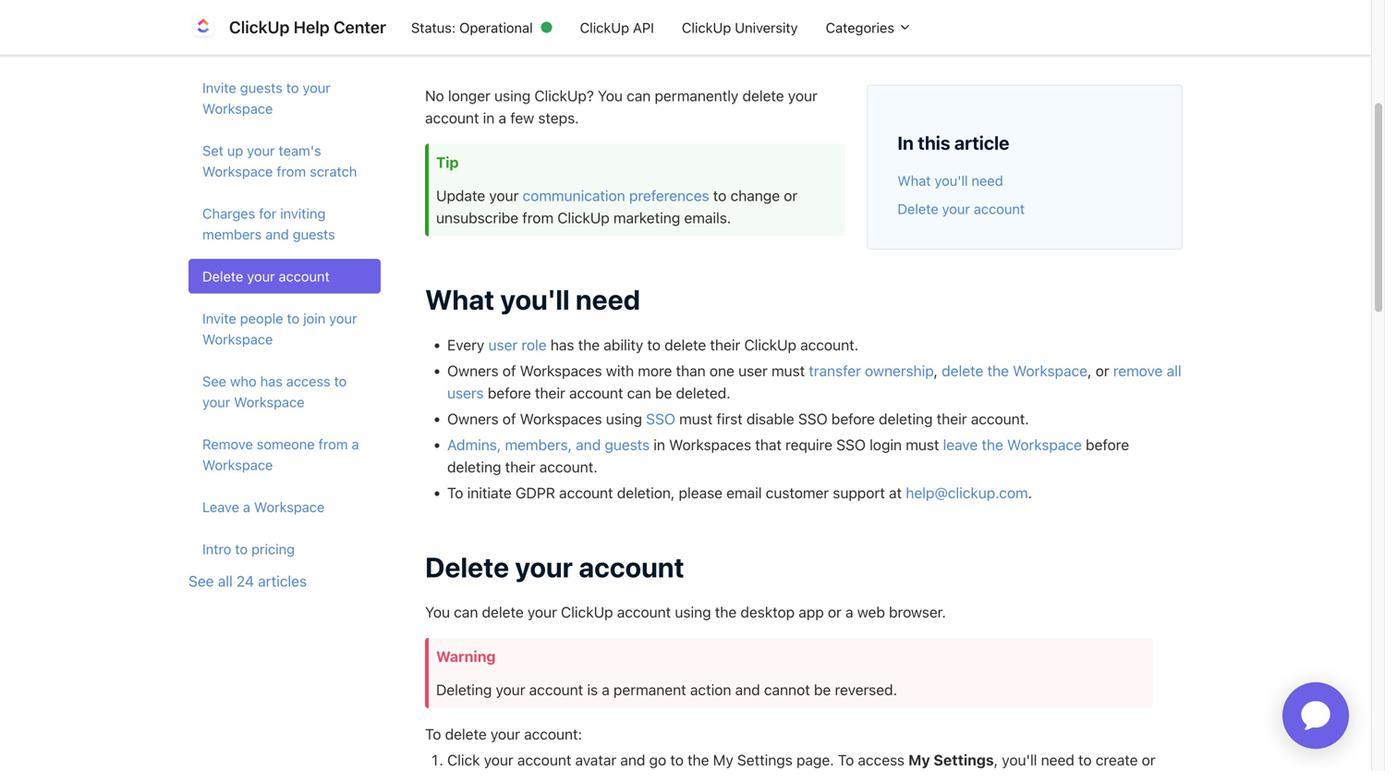 Task type: describe. For each thing, give the bounding box(es) containing it.
2 vertical spatial delete your account
[[425, 550, 685, 583]]

communication preferences link
[[523, 187, 710, 204]]

join
[[303, 310, 326, 326]]

reversed.
[[835, 681, 898, 698]]

0 vertical spatial what you'll need
[[898, 172, 1004, 189]]

clickup?
[[535, 87, 594, 105]]

every
[[447, 336, 485, 353]]

clickup api
[[580, 19, 654, 35]]

to delete your account:
[[425, 725, 582, 743]]

or right app
[[828, 603, 842, 621]]

to inside the see who has access to your workspace
[[334, 373, 347, 389]]

set for set up your team's workspace
[[202, 17, 224, 33]]

.
[[1029, 484, 1033, 501]]

invite guests to your workspace link
[[189, 70, 381, 126]]

pricing
[[252, 541, 295, 557]]

your inside set up your team's workspace
[[247, 17, 275, 33]]

1 settings from the left
[[738, 751, 793, 769]]

more
[[638, 362, 672, 379]]

1 vertical spatial you'll
[[501, 283, 570, 316]]

go
[[650, 751, 667, 769]]

action
[[690, 681, 732, 698]]

leave the workspace link
[[943, 436, 1082, 453]]

before deleting their account.
[[447, 436, 1130, 475]]

initiate
[[467, 484, 512, 501]]

first
[[717, 410, 743, 427]]

, you'll need to create or
[[447, 751, 1156, 771]]

remove all users
[[447, 362, 1182, 401]]

charges for inviting members and guests link
[[189, 196, 381, 252]]

and right 'action'
[[736, 681, 761, 698]]

the right leave
[[982, 436, 1004, 453]]

0 horizontal spatial ,
[[934, 362, 938, 379]]

invite guests to your workspace
[[202, 80, 331, 117]]

account down account:
[[518, 751, 572, 769]]

your inside no longer using clickup? you can permanently delete your account in a few steps.
[[788, 87, 818, 105]]

customer
[[766, 484, 829, 501]]

gdpr
[[516, 484, 556, 501]]

remove someone from a workspace
[[202, 436, 359, 473]]

account left is at bottom
[[529, 681, 584, 698]]

intro to pricing link
[[189, 532, 381, 566]]

guests inside invite guests to your workspace
[[240, 80, 283, 96]]

deleted.
[[676, 384, 731, 401]]

article
[[955, 132, 1010, 154]]

set for set up your team's workspace from scratch
[[202, 142, 224, 159]]

every user role has the ability to delete their clickup account.
[[447, 336, 859, 353]]

your inside invite people to join your workspace
[[329, 310, 357, 326]]

desktop
[[741, 603, 795, 621]]

who
[[230, 373, 257, 389]]

a inside "link"
[[243, 499, 251, 515]]

their up one
[[710, 336, 741, 353]]

help@clickup.com link
[[906, 484, 1029, 501]]

2 vertical spatial must
[[906, 436, 940, 453]]

access inside the see who has access to your workspace
[[286, 373, 331, 389]]

delete inside no longer using clickup? you can permanently delete your account in a few steps.
[[743, 87, 785, 105]]

click
[[447, 751, 480, 769]]

require
[[786, 436, 833, 453]]

1 vertical spatial what you'll need
[[425, 283, 641, 316]]

clickup up owners of workspaces with more than one user must transfer ownership , delete the workspace , or
[[745, 336, 797, 353]]

in inside no longer using clickup? you can permanently delete your account in a few steps.
[[483, 109, 495, 127]]

see for see who has access to your workspace
[[202, 373, 226, 389]]

account up join
[[279, 268, 330, 284]]

that
[[756, 436, 782, 453]]

login
[[870, 436, 902, 453]]

please
[[679, 484, 723, 501]]

someone
[[257, 436, 315, 452]]

of for owners of workspaces with more than one user must transfer ownership , delete the workspace , or
[[503, 362, 516, 379]]

deleting inside before deleting their account.
[[447, 458, 502, 475]]

0 horizontal spatial what
[[425, 283, 495, 316]]

clickup university
[[682, 19, 798, 35]]

1 vertical spatial you
[[425, 603, 450, 621]]

leave
[[202, 499, 239, 515]]

delete up than
[[665, 336, 707, 353]]

set up your team's workspace from scratch link
[[189, 133, 381, 189]]

2 horizontal spatial ,
[[1088, 362, 1092, 379]]

intro
[[202, 541, 231, 557]]

guests inside charges for inviting members and guests
[[293, 226, 335, 242]]

1 horizontal spatial using
[[606, 410, 642, 427]]

has inside the see who has access to your workspace
[[260, 373, 283, 389]]

ability
[[604, 336, 644, 353]]

24
[[237, 572, 254, 590]]

role
[[522, 336, 547, 353]]

permanent
[[614, 681, 687, 698]]

or inside , you'll need to create or
[[1142, 751, 1156, 769]]

clickup help help center home page image
[[189, 12, 218, 42]]

ownership
[[865, 362, 934, 379]]

scratch
[[310, 163, 357, 179]]

you inside no longer using clickup? you can permanently delete your account in a few steps.
[[598, 87, 623, 105]]

2 vertical spatial delete
[[425, 550, 509, 583]]

transfer
[[809, 362, 862, 379]]

leave
[[943, 436, 978, 453]]

at
[[889, 484, 902, 501]]

clickup university link
[[668, 10, 812, 45]]

clickup inside to change or unsubscribe from clickup marketing emails.
[[558, 209, 610, 227]]

in this article
[[898, 132, 1010, 154]]

invite for invite people to join your workspace
[[202, 310, 236, 326]]

0 horizontal spatial delete your account link
[[189, 259, 381, 294]]

see all 24 articles
[[189, 572, 307, 590]]

up for set up your team's workspace from scratch
[[227, 142, 243, 159]]

clickup api link
[[566, 10, 668, 45]]

delete up the click
[[445, 725, 487, 743]]

page. to
[[797, 751, 854, 769]]

workspace up the "." in the bottom of the page
[[1008, 436, 1082, 453]]

see all 24 articles link
[[189, 572, 307, 590]]

owners of workspaces using sso must first disable sso before deleting their account.
[[447, 410, 1030, 427]]

workspace inside set up your team's workspace
[[202, 37, 273, 54]]

all for remove
[[1167, 362, 1182, 379]]

0 vertical spatial you'll
[[935, 172, 968, 189]]

remove all users link
[[447, 362, 1182, 401]]

a right is at bottom
[[602, 681, 610, 698]]

1 horizontal spatial need
[[972, 172, 1004, 189]]

1 horizontal spatial user
[[739, 362, 768, 379]]

disable
[[747, 410, 795, 427]]

1 horizontal spatial before
[[832, 410, 875, 427]]

set up your team's workspace link
[[189, 7, 381, 63]]

0 vertical spatial account.
[[801, 336, 859, 353]]

1 my from the left
[[713, 751, 734, 769]]

click your account avatar and go to the my settings page. to access my settings
[[447, 751, 994, 769]]

delete for the left 'delete your account' link
[[202, 268, 243, 284]]

2 vertical spatial using
[[675, 603, 711, 621]]

2 my from the left
[[909, 751, 931, 769]]

to inside invite guests to your workspace
[[286, 80, 299, 96]]

2 vertical spatial workspaces
[[669, 436, 752, 453]]

account. inside before deleting their account.
[[540, 458, 598, 475]]

before for before deleting their account.
[[1086, 436, 1130, 453]]

2 horizontal spatial account.
[[971, 410, 1030, 427]]

0 vertical spatial deleting
[[879, 410, 933, 427]]

admins, members, and guests link
[[447, 436, 650, 453]]

a inside remove someone from a workspace
[[352, 436, 359, 452]]

invite people to join your workspace
[[202, 310, 357, 347]]

workspace inside invite people to join your workspace
[[202, 331, 273, 347]]

permanently
[[655, 87, 739, 105]]

clickup help center link
[[189, 12, 397, 42]]

clickup left university
[[682, 19, 732, 35]]

people
[[240, 310, 283, 326]]

or inside to change or unsubscribe from clickup marketing emails.
[[784, 187, 798, 204]]

clickup help center
[[229, 17, 386, 37]]

help
[[294, 17, 330, 37]]

1 vertical spatial access
[[858, 751, 905, 769]]

1 vertical spatial can
[[627, 384, 652, 401]]

operational
[[460, 19, 533, 35]]

clickup up is at bottom
[[561, 603, 613, 621]]

admins, members, and guests in workspaces that require sso login must leave the workspace
[[447, 436, 1082, 453]]

account down what you'll need link
[[974, 201, 1025, 217]]

create
[[1096, 751, 1138, 769]]

and right members,
[[576, 436, 601, 453]]

cannot
[[764, 681, 811, 698]]

from inside set up your team's workspace from scratch
[[277, 163, 306, 179]]

deletion,
[[617, 484, 675, 501]]

to inside invite people to join your workspace
[[287, 310, 300, 326]]

what you'll need link
[[898, 172, 1004, 189]]

workspace up intro to pricing "link"
[[254, 499, 325, 515]]

users
[[447, 384, 484, 401]]

or left remove
[[1096, 362, 1110, 379]]

the right go
[[688, 751, 710, 769]]

web
[[858, 603, 886, 621]]

clickup inside 'link'
[[229, 17, 290, 37]]

a left web
[[846, 603, 854, 621]]

your inside invite guests to your workspace
[[303, 80, 331, 96]]

emails.
[[685, 209, 731, 227]]

workspace inside invite guests to your workspace
[[202, 100, 273, 117]]

with
[[606, 362, 634, 379]]

to right go
[[671, 751, 684, 769]]



Task type: locate. For each thing, give the bounding box(es) containing it.
delete your account link
[[898, 201, 1025, 217], [189, 259, 381, 294]]

0 vertical spatial user
[[489, 336, 518, 353]]

what you'll need
[[898, 172, 1004, 189], [425, 283, 641, 316]]

2 up from the top
[[227, 142, 243, 159]]

in down longer
[[483, 109, 495, 127]]

up for set up your team's workspace
[[227, 17, 243, 33]]

set up your team's workspace
[[202, 17, 321, 54]]

1 of from the top
[[503, 362, 516, 379]]

using up the few
[[495, 87, 531, 105]]

intro to pricing
[[202, 541, 295, 557]]

see left who at the left
[[202, 373, 226, 389]]

1 vertical spatial need
[[576, 283, 641, 316]]

1 horizontal spatial what you'll need
[[898, 172, 1004, 189]]

leave a workspace
[[202, 499, 325, 515]]

sso for first
[[799, 410, 828, 427]]

1 set from the top
[[202, 17, 224, 33]]

support
[[833, 484, 886, 501]]

remove
[[1114, 362, 1163, 379]]

can left permanently
[[627, 87, 651, 105]]

account. down admins, members, and guests link
[[540, 458, 598, 475]]

from inside remove someone from a workspace
[[319, 436, 348, 452]]

owners up admins,
[[447, 410, 499, 427]]

1 vertical spatial deleting
[[447, 458, 502, 475]]

must down the deleted.
[[680, 410, 713, 427]]

is
[[587, 681, 598, 698]]

up right clickup help help center home page icon
[[227, 17, 243, 33]]

0 vertical spatial delete
[[898, 201, 939, 217]]

need left create
[[1042, 751, 1075, 769]]

to
[[286, 80, 299, 96], [714, 187, 727, 204], [287, 310, 300, 326], [648, 336, 661, 353], [334, 373, 347, 389], [235, 541, 248, 557], [671, 751, 684, 769], [1079, 751, 1092, 769]]

0 vertical spatial workspaces
[[520, 362, 602, 379]]

delete right ownership
[[942, 362, 984, 379]]

you right clickup?
[[598, 87, 623, 105]]

0 horizontal spatial to
[[425, 725, 441, 743]]

delete your account down gdpr
[[425, 550, 685, 583]]

to up more
[[648, 336, 661, 353]]

workspaces down first
[[669, 436, 752, 453]]

0 horizontal spatial settings
[[738, 751, 793, 769]]

you
[[598, 87, 623, 105], [425, 603, 450, 621]]

to inside , you'll need to create or
[[1079, 751, 1092, 769]]

0 horizontal spatial what you'll need
[[425, 283, 641, 316]]

1 horizontal spatial settings
[[934, 751, 994, 769]]

all for see
[[218, 572, 233, 590]]

1 vertical spatial delete
[[202, 268, 243, 284]]

deleting up login
[[879, 410, 933, 427]]

you up deleting
[[425, 603, 450, 621]]

1 owners from the top
[[447, 362, 499, 379]]

see who has access to your workspace link
[[189, 364, 381, 419]]

2 horizontal spatial delete your account
[[898, 201, 1025, 217]]

1 horizontal spatial has
[[551, 336, 575, 353]]

you'll
[[935, 172, 968, 189], [501, 283, 570, 316], [1002, 751, 1038, 769]]

set up invite guests to your workspace
[[202, 17, 224, 33]]

a
[[499, 109, 507, 127], [352, 436, 359, 452], [243, 499, 251, 515], [846, 603, 854, 621], [602, 681, 610, 698]]

their up leave
[[937, 410, 968, 427]]

0 horizontal spatial need
[[576, 283, 641, 316]]

the left ability
[[578, 336, 600, 353]]

2 horizontal spatial must
[[906, 436, 940, 453]]

1 vertical spatial before
[[832, 410, 875, 427]]

status: operational
[[411, 19, 533, 35]]

their inside before deleting their account.
[[505, 458, 536, 475]]

0 horizontal spatial account.
[[540, 458, 598, 475]]

to left "initiate"
[[447, 484, 464, 501]]

workspaces down role
[[520, 362, 602, 379]]

account. up leave the workspace link
[[971, 410, 1030, 427]]

0 vertical spatial delete your account link
[[898, 201, 1025, 217]]

account down with
[[569, 384, 624, 401]]

1 vertical spatial up
[[227, 142, 243, 159]]

0 horizontal spatial before
[[488, 384, 531, 401]]

to inside to change or unsubscribe from clickup marketing emails.
[[714, 187, 727, 204]]

the
[[578, 336, 600, 353], [988, 362, 1009, 379], [982, 436, 1004, 453], [715, 603, 737, 621], [688, 751, 710, 769]]

invite for invite guests to your workspace
[[202, 80, 236, 96]]

university
[[735, 19, 798, 35]]

clickup left the api
[[580, 19, 630, 35]]

to left join
[[287, 310, 300, 326]]

set inside set up your team's workspace from scratch
[[202, 142, 224, 159]]

up down invite guests to your workspace
[[227, 142, 243, 159]]

workspaces
[[520, 362, 602, 379], [520, 410, 602, 427], [669, 436, 752, 453]]

0 vertical spatial access
[[286, 373, 331, 389]]

team's inside set up your team's workspace from scratch
[[279, 142, 321, 159]]

, inside , you'll need to create or
[[994, 751, 999, 769]]

can down more
[[627, 384, 652, 401]]

delete your account link up people
[[189, 259, 381, 294]]

0 vertical spatial all
[[1167, 362, 1182, 379]]

delete down members
[[202, 268, 243, 284]]

0 horizontal spatial from
[[277, 163, 306, 179]]

has right role
[[551, 336, 575, 353]]

1 vertical spatial set
[[202, 142, 224, 159]]

of
[[503, 362, 516, 379], [503, 410, 516, 427]]

user left role
[[489, 336, 518, 353]]

app
[[799, 603, 824, 621]]

owners for owners of workspaces using sso must first disable sso before deleting their account.
[[447, 410, 499, 427]]

0 vertical spatial guests
[[240, 80, 283, 96]]

before inside before deleting their account.
[[1086, 436, 1130, 453]]

0 horizontal spatial using
[[495, 87, 531, 105]]

2 horizontal spatial using
[[675, 603, 711, 621]]

update
[[436, 187, 486, 204]]

0 vertical spatial delete your account
[[898, 201, 1025, 217]]

their down role
[[535, 384, 566, 401]]

be right cannot
[[814, 681, 831, 698]]

you can delete your clickup account using the desktop app or a web browser.
[[425, 603, 947, 621]]

to down deleting
[[425, 725, 441, 743]]

to left create
[[1079, 751, 1092, 769]]

0 horizontal spatial all
[[218, 572, 233, 590]]

1 horizontal spatial all
[[1167, 362, 1182, 379]]

delete your account link down what you'll need link
[[898, 201, 1025, 217]]

all inside remove all users
[[1167, 362, 1182, 379]]

account inside no longer using clickup? you can permanently delete your account in a few steps.
[[425, 109, 479, 127]]

from inside to change or unsubscribe from clickup marketing emails.
[[523, 209, 554, 227]]

no longer using clickup? you can permanently delete your account in a few steps.
[[425, 87, 818, 127]]

your
[[247, 17, 275, 33], [303, 80, 331, 96], [788, 87, 818, 105], [247, 142, 275, 159], [489, 187, 519, 204], [943, 201, 971, 217], [247, 268, 275, 284], [329, 310, 357, 326], [202, 394, 230, 410], [515, 550, 573, 583], [528, 603, 557, 621], [496, 681, 526, 698], [491, 725, 520, 743], [484, 751, 514, 769]]

their
[[710, 336, 741, 353], [535, 384, 566, 401], [937, 410, 968, 427], [505, 458, 536, 475]]

1 invite from the top
[[202, 80, 236, 96]]

owners up users
[[447, 362, 499, 379]]

delete your account up people
[[202, 268, 330, 284]]

delete the workspace link
[[942, 362, 1088, 379]]

avatar
[[576, 751, 617, 769]]

workspaces for using
[[520, 410, 602, 427]]

delete down "initiate"
[[425, 550, 509, 583]]

delete right permanently
[[743, 87, 785, 105]]

1 horizontal spatial in
[[654, 436, 666, 453]]

workspace down people
[[202, 331, 273, 347]]

2 team's from the top
[[279, 142, 321, 159]]

workspace inside the see who has access to your workspace
[[234, 394, 305, 410]]

2 of from the top
[[503, 410, 516, 427]]

invite inside invite people to join your workspace
[[202, 310, 236, 326]]

or
[[784, 187, 798, 204], [1096, 362, 1110, 379], [828, 603, 842, 621], [1142, 751, 1156, 769]]

0 horizontal spatial user
[[489, 336, 518, 353]]

2 vertical spatial from
[[319, 436, 348, 452]]

application
[[1261, 660, 1372, 771]]

can
[[627, 87, 651, 105], [627, 384, 652, 401], [454, 603, 478, 621]]

sso left login
[[837, 436, 866, 453]]

charges for inviting members and guests
[[202, 205, 335, 242]]

to inside "link"
[[235, 541, 248, 557]]

from down update your communication preferences
[[523, 209, 554, 227]]

0 vertical spatial set
[[202, 17, 224, 33]]

sso down more
[[646, 410, 676, 427]]

of for owners of workspaces using sso must first disable sso before deleting their account.
[[503, 410, 516, 427]]

browser.
[[889, 603, 947, 621]]

1 horizontal spatial what
[[898, 172, 931, 189]]

longer
[[448, 87, 491, 105]]

owners of workspaces with more than one user must transfer ownership , delete the workspace , or
[[447, 362, 1114, 379]]

must
[[772, 362, 805, 379], [680, 410, 713, 427], [906, 436, 940, 453]]

workspace
[[202, 37, 273, 54], [202, 100, 273, 117], [202, 163, 273, 179], [202, 331, 273, 347], [1013, 362, 1088, 379], [234, 394, 305, 410], [1008, 436, 1082, 453], [202, 457, 273, 473], [254, 499, 325, 515]]

using inside no longer using clickup? you can permanently delete your account in a few steps.
[[495, 87, 531, 105]]

2 invite from the top
[[202, 310, 236, 326]]

1 vertical spatial team's
[[279, 142, 321, 159]]

1 horizontal spatial must
[[772, 362, 805, 379]]

0 vertical spatial owners
[[447, 362, 499, 379]]

up inside set up your team's workspace
[[227, 17, 243, 33]]

to change or unsubscribe from clickup marketing emails.
[[436, 187, 798, 227]]

account. up the transfer
[[801, 336, 859, 353]]

deleting down admins,
[[447, 458, 502, 475]]

see for see all 24 articles
[[189, 572, 214, 590]]

the up leave the workspace link
[[988, 362, 1009, 379]]

what you'll need up role
[[425, 283, 641, 316]]

1 horizontal spatial sso
[[799, 410, 828, 427]]

account up the permanent
[[617, 603, 671, 621]]

preferences
[[629, 187, 710, 204]]

1 vertical spatial see
[[189, 572, 214, 590]]

owners for owners of workspaces with more than one user must transfer ownership , delete the workspace , or
[[447, 362, 499, 379]]

0 vertical spatial be
[[655, 384, 672, 401]]

2 settings from the left
[[934, 751, 994, 769]]

0 vertical spatial what
[[898, 172, 931, 189]]

workspace up leave the workspace link
[[1013, 362, 1088, 379]]

need down article
[[972, 172, 1004, 189]]

and inside charges for inviting members and guests
[[266, 226, 289, 242]]

invite inside invite guests to your workspace
[[202, 80, 236, 96]]

account
[[425, 109, 479, 127], [974, 201, 1025, 217], [279, 268, 330, 284], [569, 384, 624, 401], [559, 484, 613, 501], [579, 550, 685, 583], [617, 603, 671, 621], [529, 681, 584, 698], [518, 751, 572, 769]]

to right the intro in the bottom of the page
[[235, 541, 248, 557]]

api
[[633, 19, 654, 35]]

in
[[898, 132, 914, 154]]

delete for 'delete your account' link to the top
[[898, 201, 939, 217]]

1 vertical spatial must
[[680, 410, 713, 427]]

can inside no longer using clickup? you can permanently delete your account in a few steps.
[[627, 87, 651, 105]]

2 vertical spatial can
[[454, 603, 478, 621]]

user
[[489, 336, 518, 353], [739, 362, 768, 379]]

1 horizontal spatial deleting
[[879, 410, 933, 427]]

0 vertical spatial see
[[202, 373, 226, 389]]

1 vertical spatial from
[[523, 209, 554, 227]]

invite people to join your workspace link
[[189, 301, 381, 356]]

delete your account for 'delete your account' link to the top
[[898, 201, 1025, 217]]

team's for set up your team's workspace
[[279, 17, 321, 33]]

need
[[972, 172, 1004, 189], [576, 283, 641, 316], [1042, 751, 1075, 769]]

1 vertical spatial all
[[218, 572, 233, 590]]

2 set from the top
[[202, 142, 224, 159]]

0 vertical spatial can
[[627, 87, 651, 105]]

2 vertical spatial guests
[[605, 436, 650, 453]]

all right remove
[[1167, 362, 1182, 379]]

for
[[259, 205, 277, 221]]

clickup down communication
[[558, 209, 610, 227]]

guests down set up your team's workspace
[[240, 80, 283, 96]]

from right someone
[[319, 436, 348, 452]]

0 horizontal spatial sso
[[646, 410, 676, 427]]

1 vertical spatial be
[[814, 681, 831, 698]]

1 vertical spatial account.
[[971, 410, 1030, 427]]

1 vertical spatial in
[[654, 436, 666, 453]]

0 vertical spatial invite
[[202, 80, 236, 96]]

up inside set up your team's workspace from scratch
[[227, 142, 243, 159]]

deleting your account is a permanent action and cannot be reversed.
[[436, 681, 898, 698]]

account right gdpr
[[559, 484, 613, 501]]

0 vertical spatial from
[[277, 163, 306, 179]]

workspace inside remove someone from a workspace
[[202, 457, 273, 473]]

you'll inside , you'll need to create or
[[1002, 751, 1038, 769]]

see who has access to your workspace
[[202, 373, 347, 410]]

team's inside set up your team's workspace
[[279, 17, 321, 33]]

before their account can be deleted.
[[484, 384, 731, 401]]

1 team's from the top
[[279, 17, 321, 33]]

1 vertical spatial workspaces
[[520, 410, 602, 427]]

account.
[[801, 336, 859, 353], [971, 410, 1030, 427], [540, 458, 598, 475]]

what you'll need down in this article
[[898, 172, 1004, 189]]

categories
[[826, 19, 899, 35]]

your inside set up your team's workspace from scratch
[[247, 142, 275, 159]]

0 horizontal spatial you'll
[[501, 283, 570, 316]]

workspace up set up your team's workspace from scratch
[[202, 100, 273, 117]]

unsubscribe
[[436, 209, 519, 227]]

0 horizontal spatial guests
[[240, 80, 283, 96]]

0 vertical spatial to
[[447, 484, 464, 501]]

before down remove
[[1086, 436, 1130, 453]]

before right users
[[488, 384, 531, 401]]

0 vertical spatial of
[[503, 362, 516, 379]]

1 vertical spatial using
[[606, 410, 642, 427]]

to for to delete your account:
[[425, 725, 441, 743]]

clickup
[[229, 17, 290, 37], [580, 19, 630, 35], [682, 19, 732, 35], [558, 209, 610, 227], [745, 336, 797, 353], [561, 603, 613, 621]]

2 vertical spatial you'll
[[1002, 751, 1038, 769]]

delete your account for the left 'delete your account' link
[[202, 268, 330, 284]]

leave a workspace link
[[189, 490, 381, 524]]

sso for that
[[837, 436, 866, 453]]

0 vertical spatial using
[[495, 87, 531, 105]]

invite left people
[[202, 310, 236, 326]]

sso up require
[[799, 410, 828, 427]]

to for to initiate gdpr account deletion, please email customer support at help@clickup.com .
[[447, 484, 464, 501]]

0 vertical spatial must
[[772, 362, 805, 379]]

what up every
[[425, 283, 495, 316]]

of up members,
[[503, 410, 516, 427]]

delete up deleting
[[482, 603, 524, 621]]

0 horizontal spatial you
[[425, 603, 450, 621]]

steps.
[[538, 109, 579, 127]]

before for before their account can be deleted.
[[488, 384, 531, 401]]

1 horizontal spatial be
[[814, 681, 831, 698]]

workspaces for with
[[520, 362, 602, 379]]

need inside , you'll need to create or
[[1042, 751, 1075, 769]]

has
[[551, 336, 575, 353], [260, 373, 283, 389]]

has right who at the left
[[260, 373, 283, 389]]

or right change
[[784, 187, 798, 204]]

communication
[[523, 187, 626, 204]]

workspace up charges
[[202, 163, 273, 179]]

or right create
[[1142, 751, 1156, 769]]

settings
[[738, 751, 793, 769], [934, 751, 994, 769]]

a inside no longer using clickup? you can permanently delete your account in a few steps.
[[499, 109, 507, 127]]

to initiate gdpr account deletion, please email customer support at help@clickup.com .
[[447, 484, 1033, 501]]

charges
[[202, 205, 255, 221]]

team's for set up your team's workspace from scratch
[[279, 142, 321, 159]]

delete down what you'll need link
[[898, 201, 939, 217]]

0 horizontal spatial has
[[260, 373, 283, 389]]

2 horizontal spatial guests
[[605, 436, 650, 453]]

0 vertical spatial team's
[[279, 17, 321, 33]]

0 vertical spatial in
[[483, 109, 495, 127]]

no
[[425, 87, 444, 105]]

deleting
[[436, 681, 492, 698]]

2 owners from the top
[[447, 410, 499, 427]]

clickup left the help
[[229, 17, 290, 37]]

team's
[[279, 17, 321, 33], [279, 142, 321, 159]]

remove
[[202, 436, 253, 452]]

be down more
[[655, 384, 672, 401]]

using down before their account can be deleted.
[[606, 410, 642, 427]]

1 vertical spatial of
[[503, 410, 516, 427]]

from
[[277, 163, 306, 179], [523, 209, 554, 227], [319, 436, 348, 452]]

and down for
[[266, 226, 289, 242]]

delete
[[898, 201, 939, 217], [202, 268, 243, 284], [425, 550, 509, 583]]

1 horizontal spatial delete your account
[[425, 550, 685, 583]]

need up ability
[[576, 283, 641, 316]]

help@clickup.com
[[906, 484, 1029, 501]]

can up deleting
[[454, 603, 478, 621]]

invite down clickup help help center home page icon
[[202, 80, 236, 96]]

0 vertical spatial need
[[972, 172, 1004, 189]]

update your communication preferences
[[436, 187, 710, 204]]

up
[[227, 17, 243, 33], [227, 142, 243, 159]]

admins,
[[447, 436, 501, 453]]

your inside the see who has access to your workspace
[[202, 394, 230, 410]]

to down set up your team's workspace link
[[286, 80, 299, 96]]

account up you can delete your clickup account using the desktop app or a web browser.
[[579, 550, 685, 583]]

1 vertical spatial delete your account
[[202, 268, 330, 284]]

what
[[898, 172, 931, 189], [425, 283, 495, 316]]

workspace inside set up your team's workspace from scratch
[[202, 163, 273, 179]]

a left the few
[[499, 109, 507, 127]]

center
[[334, 17, 386, 37]]

the left desktop
[[715, 603, 737, 621]]

set up charges
[[202, 142, 224, 159]]

1 vertical spatial owners
[[447, 410, 499, 427]]

1 up from the top
[[227, 17, 243, 33]]

must left the transfer
[[772, 362, 805, 379]]

guests down inviting
[[293, 226, 335, 242]]

and left go
[[621, 751, 646, 769]]

set inside set up your team's workspace
[[202, 17, 224, 33]]

see inside the see who has access to your workspace
[[202, 373, 226, 389]]

2 horizontal spatial sso
[[837, 436, 866, 453]]

0 vertical spatial before
[[488, 384, 531, 401]]

0 vertical spatial has
[[551, 336, 575, 353]]

workspace down who at the left
[[234, 394, 305, 410]]

categories button
[[812, 10, 926, 45]]

be
[[655, 384, 672, 401], [814, 681, 831, 698]]

see down the intro in the bottom of the page
[[189, 572, 214, 590]]

access
[[286, 373, 331, 389], [858, 751, 905, 769]]

to down "invite people to join your workspace" link
[[334, 373, 347, 389]]

0 horizontal spatial access
[[286, 373, 331, 389]]

their down members,
[[505, 458, 536, 475]]

0 horizontal spatial be
[[655, 384, 672, 401]]

see
[[202, 373, 226, 389], [189, 572, 214, 590]]



Task type: vqa. For each thing, say whether or not it's contained in the screenshot.
EVERY
yes



